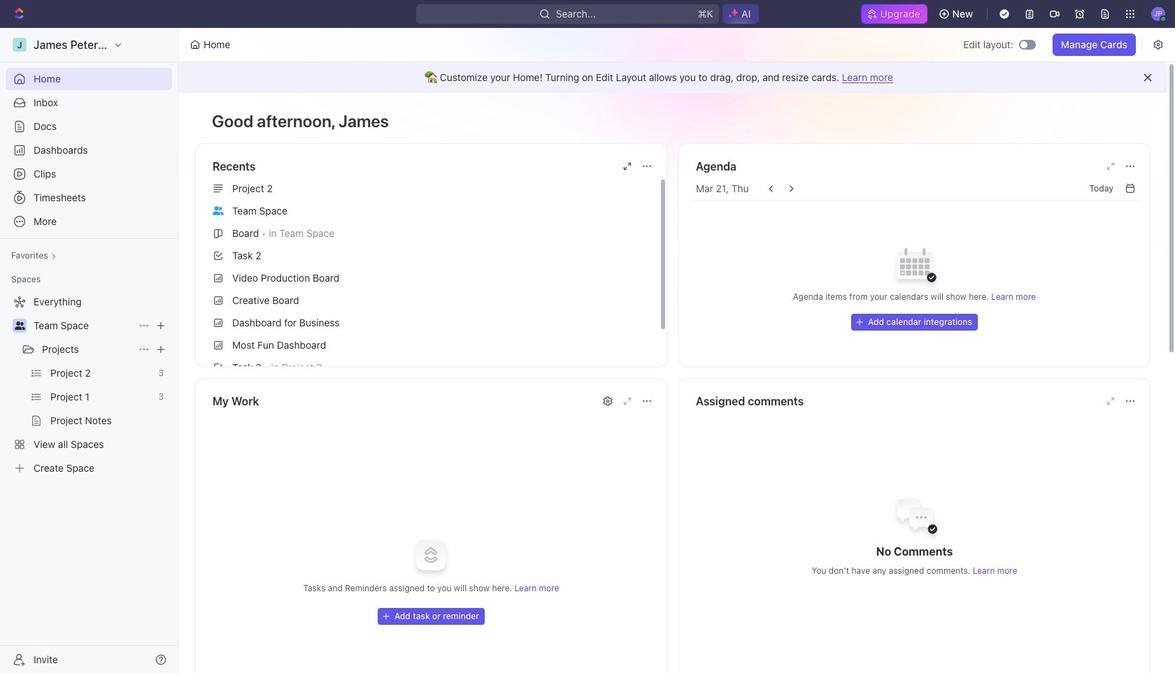 Task type: describe. For each thing, give the bounding box(es) containing it.
user group image
[[14, 322, 25, 330]]

sidebar navigation
[[0, 28, 181, 674]]

user group image
[[213, 206, 224, 215]]



Task type: locate. For each thing, give the bounding box(es) containing it.
alert
[[178, 62, 1168, 93]]

james peterson's workspace, , element
[[13, 38, 27, 52]]

tree inside sidebar navigation
[[6, 291, 172, 480]]

tree
[[6, 291, 172, 480]]



Task type: vqa. For each thing, say whether or not it's contained in the screenshot.
ALERT
yes



